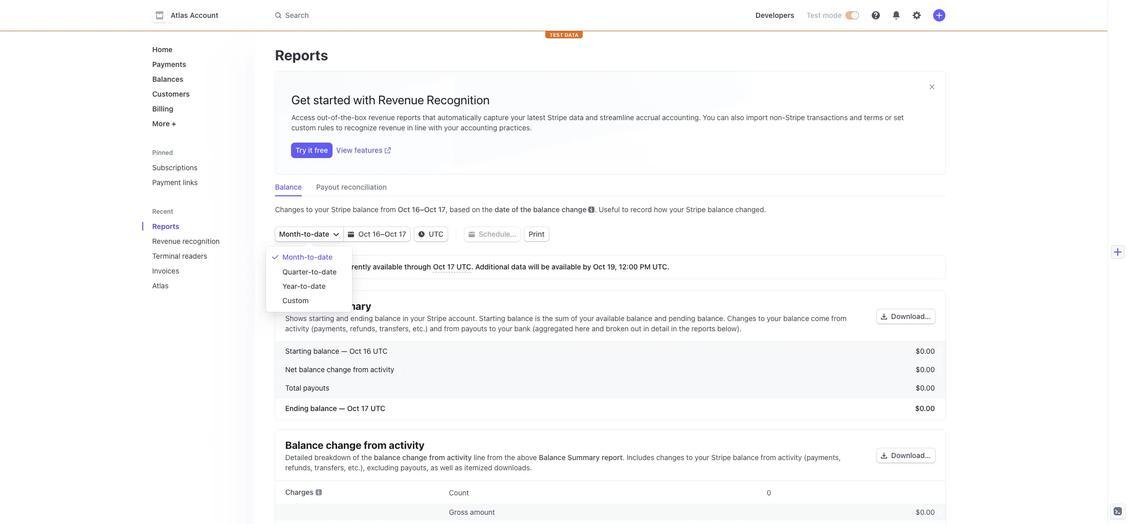 Task type: describe. For each thing, give the bounding box(es) containing it.
data
[[565, 32, 579, 38]]

readers
[[182, 252, 207, 261]]

the up print
[[521, 205, 532, 214]]

search
[[285, 11, 309, 19]]

utc up net balance change from activity
[[373, 347, 388, 356]]

your up here
[[580, 314, 594, 323]]

grid for balance change from activity
[[275, 482, 946, 525]]

schedule…
[[479, 230, 517, 239]]

change up payouts,
[[403, 454, 427, 462]]

get started with revenue recognition
[[292, 93, 490, 107]]

set
[[894, 113, 904, 122]]

row containing ending balance —
[[275, 398, 946, 420]]

. includes changes to your stripe balance from activity (payments, refunds, transfers, etc.), excluding payouts, as well as itemized downloads.
[[285, 454, 841, 472]]

starting inside balance summary shows starting and ending balance in your stripe account. starting balance is the sum of your available balance and pending balance. changes to your balance come from activity (payments, refunds, transfers, etc.) and from payouts to your bank (aggregated here and broken out in detail in the reports below).
[[479, 314, 506, 323]]

in right ending
[[403, 314, 409, 323]]

includes
[[627, 454, 655, 462]]

— for ending balance —
[[339, 404, 345, 413]]

streamline
[[600, 113, 634, 122]]

0 horizontal spatial payouts
[[303, 384, 329, 393]]

customers link
[[148, 85, 246, 102]]

out
[[631, 325, 642, 333]]

balance for balance
[[275, 183, 302, 191]]

payment
[[152, 178, 181, 187]]

date up quarter-to-date
[[318, 253, 333, 262]]

revenue recognition link
[[148, 233, 232, 250]]

refunds, inside . includes changes to your stripe balance from activity (payments, refunds, transfers, etc.), excluding payouts, as well as itemized downloads.
[[285, 464, 313, 472]]

developers link
[[752, 7, 799, 24]]

starting balance — oct 16 utc
[[285, 347, 388, 356]]

row containing total payouts
[[275, 379, 946, 398]]

year-to-date
[[283, 282, 326, 291]]

to- inside month-to-date button
[[307, 253, 318, 262]]

pending
[[669, 314, 696, 323]]

pinned navigation links element
[[148, 144, 249, 191]]

more
[[152, 119, 170, 128]]

access out-of-the-box revenue reports that automatically capture your latest stripe data and streamline accrual accounting. you can also import non-stripe transactions and terms or set custom rules to recognize revenue in line with your accounting practices.
[[292, 113, 904, 132]]

. for useful
[[595, 205, 597, 214]]

$0.00 for gross amount
[[916, 508, 935, 517]]

subscriptions
[[152, 163, 198, 172]]

revenue inside recent element
[[152, 237, 181, 246]]

1 horizontal spatial data
[[511, 263, 526, 271]]

— for starting balance —
[[341, 347, 348, 356]]

stripe right the latest at the top of page
[[548, 113, 567, 122]]

your left come
[[767, 314, 782, 323]]

1 horizontal spatial line
[[474, 454, 485, 462]]

or
[[885, 113, 892, 122]]

capture
[[484, 113, 509, 122]]

to- inside quarter-to-date button
[[312, 268, 322, 276]]

the up (aggregated at the bottom of page
[[543, 314, 553, 323]]

invoices link
[[148, 263, 232, 279]]

schedule… button
[[465, 227, 521, 242]]

test
[[807, 11, 821, 19]]

recent element
[[142, 218, 255, 294]]

customers
[[152, 90, 190, 98]]

month-to-date for month-to-date dropdown button
[[279, 230, 329, 239]]

the-
[[341, 113, 355, 122]]

the up etc.),
[[361, 454, 372, 462]]

the down "pending"
[[679, 325, 690, 333]]

in inside the access out-of-the-box revenue reports that automatically capture your latest stripe data and streamline accrual accounting. you can also import non-stripe transactions and terms or set custom rules to recognize revenue in line with your accounting practices.
[[407, 123, 413, 132]]

free
[[315, 146, 328, 155]]

settings image
[[913, 11, 921, 19]]

date right the daily
[[322, 268, 337, 276]]

get
[[292, 93, 311, 107]]

month-to-date button
[[275, 227, 344, 242]]

payment links
[[152, 178, 198, 187]]

tab list containing balance
[[275, 180, 946, 197]]

out-
[[317, 113, 331, 122]]

date up 'schedule…'
[[495, 205, 510, 214]]

be
[[541, 263, 550, 271]]

home link
[[148, 41, 246, 58]]

svg image for download…
[[881, 453, 888, 459]]

balance for balance summary shows starting and ending balance in your stripe account. starting balance is the sum of your available balance and pending balance. changes to your balance come from activity (payments, refunds, transfers, etc.) and from payouts to your bank (aggregated here and broken out in detail in the reports below).
[[285, 300, 324, 312]]

access
[[292, 113, 315, 122]]

changes to your stripe balance from oct 16 – oct 17 , based on the
[[275, 205, 493, 214]]

0 horizontal spatial data
[[316, 263, 331, 271]]

7 row from the top
[[275, 521, 946, 525]]

print button
[[525, 227, 549, 242]]

0 cell
[[613, 486, 772, 500]]

and left streamline
[[586, 113, 598, 122]]

core navigation links element
[[148, 41, 246, 132]]

from up itemized
[[487, 454, 503, 462]]

you
[[703, 113, 715, 122]]

terms
[[864, 113, 883, 122]]

features
[[355, 146, 383, 155]]

bank
[[515, 325, 531, 333]]

17 left based
[[438, 205, 446, 214]]

utc.
[[653, 263, 670, 271]]

row containing net balance change from activity
[[275, 361, 946, 379]]

svg image for download…
[[881, 314, 888, 320]]

from down account.
[[444, 325, 460, 333]]

etc.)
[[413, 325, 428, 333]]

additional
[[476, 263, 510, 271]]

quarter-to-date
[[283, 268, 337, 276]]

summary
[[326, 300, 371, 312]]

above
[[517, 454, 537, 462]]

home
[[152, 45, 173, 54]]

try
[[296, 146, 306, 155]]

itemized
[[465, 464, 493, 472]]

below).
[[718, 325, 742, 333]]

$0.00 cell
[[777, 508, 935, 517]]

import
[[747, 113, 768, 122]]

payouts inside balance summary shows starting and ending balance in your stripe account. starting balance is the sum of your available balance and pending balance. changes to your balance come from activity (payments, refunds, transfers, etc.) and from payouts to your bank (aggregated here and broken out in detail in the reports below).
[[462, 325, 488, 333]]

balance for balance change from activity
[[285, 440, 324, 451]]

terminal
[[152, 252, 180, 261]]

available inside balance summary shows starting and ending balance in your stripe account. starting balance is the sum of your available balance and pending balance. changes to your balance come from activity (payments, refunds, transfers, etc.) and from payouts to your bank (aggregated here and broken out in detail in the reports below).
[[596, 314, 625, 323]]

reports inside balance summary shows starting and ending balance in your stripe account. starting balance is the sum of your available balance and pending balance. changes to your balance come from activity (payments, refunds, transfers, etc.) and from payouts to your bank (aggregated here and broken out in detail in the reports below).
[[692, 325, 716, 333]]

and down summary
[[336, 314, 349, 323]]

payment links link
[[148, 174, 246, 191]]

transactions
[[807, 113, 848, 122]]

total
[[285, 384, 301, 393]]

report
[[602, 454, 623, 462]]

0 vertical spatial revenue
[[369, 113, 395, 122]]

stripe down "payout reconciliation"
[[331, 205, 351, 214]]

balance link
[[275, 180, 308, 197]]

reports loading completed element
[[275, 72, 946, 525]]

detailed breakdown of the balance change from activity line from the above balance summary report
[[285, 454, 623, 462]]

view features link
[[336, 145, 391, 156]]

1 horizontal spatial –
[[420, 205, 424, 214]]

atlas for atlas account
[[171, 11, 188, 19]]

month-to-date for month-to-date button
[[283, 253, 333, 262]]

revenue recognition
[[152, 237, 220, 246]]

excluding
[[367, 464, 399, 472]]

1 horizontal spatial available
[[552, 263, 581, 271]]

net
[[285, 365, 297, 374]]

pinned element
[[148, 159, 246, 191]]

2 horizontal spatial 16
[[412, 205, 420, 214]]

reports link
[[148, 218, 232, 235]]

0 vertical spatial with
[[353, 93, 376, 107]]

account.
[[449, 314, 477, 323]]

your right how on the right top of the page
[[670, 205, 684, 214]]

changes
[[657, 454, 685, 462]]

and left terms
[[850, 113, 862, 122]]

more +
[[152, 119, 176, 128]]

17 right through at the bottom left
[[447, 263, 455, 271]]

to- inside month-to-date dropdown button
[[304, 230, 314, 239]]

pm
[[640, 263, 651, 271]]

from up well
[[429, 454, 445, 462]]

stripe left transactions
[[786, 113, 805, 122]]

svg image for month-to-date
[[333, 231, 340, 238]]

refunds, inside balance summary shows starting and ending balance in your stripe account. starting balance is the sum of your available balance and pending balance. changes to your balance come from activity (payments, refunds, transfers, etc.) and from payouts to your bank (aggregated here and broken out in detail in the reports below).
[[350, 325, 377, 333]]

detail
[[651, 325, 670, 333]]

how
[[654, 205, 668, 214]]

try it free button
[[292, 143, 332, 158]]

changes inside balance summary shows starting and ending balance in your stripe account. starting balance is the sum of your available balance and pending balance. changes to your balance come from activity (payments, refunds, transfers, etc.) and from payouts to your bank (aggregated here and broken out in detail in the reports below).
[[728, 314, 757, 323]]

0 horizontal spatial is
[[333, 263, 339, 271]]

transfers, inside . includes changes to your stripe balance from activity (payments, refunds, transfers, etc.), excluding payouts, as well as itemized downloads.
[[315, 464, 346, 472]]

(aggregated
[[533, 325, 573, 333]]

sum
[[555, 314, 569, 323]]

atlas account button
[[152, 8, 229, 23]]

mode
[[823, 11, 842, 19]]

daily
[[298, 263, 314, 271]]

activity inside grid
[[371, 365, 394, 374]]

0 horizontal spatial of
[[353, 454, 360, 462]]

utc left additional
[[457, 263, 471, 271]]

atlas for atlas
[[152, 282, 169, 290]]

the right on at left top
[[482, 205, 493, 214]]

stripe right how on the right top of the page
[[686, 205, 706, 214]]

month- for month-to-date dropdown button
[[279, 230, 304, 239]]

and right 'etc.)'
[[430, 325, 442, 333]]

recognition
[[427, 93, 490, 107]]

shows
[[285, 314, 307, 323]]

balance change from activity
[[285, 440, 425, 451]]

to left bank
[[490, 325, 496, 333]]



Task type: vqa. For each thing, say whether or not it's contained in the screenshot.
'Oct'
yes



Task type: locate. For each thing, give the bounding box(es) containing it.
svg image inside utc button
[[419, 231, 425, 238]]

0 horizontal spatial (payments,
[[311, 325, 348, 333]]

1 vertical spatial starting
[[285, 347, 312, 356]]

transfers, inside balance summary shows starting and ending balance in your stripe account. starting balance is the sum of your available balance and pending balance. changes to your balance come from activity (payments, refunds, transfers, etc.) and from payouts to your bank (aggregated here and broken out in detail in the reports below).
[[379, 325, 411, 333]]

balance up detailed
[[285, 440, 324, 451]]

payouts
[[462, 325, 488, 333], [303, 384, 329, 393]]

accounting
[[461, 123, 498, 132]]

Search search field
[[269, 6, 558, 25]]

line down that
[[415, 123, 427, 132]]

non-
[[770, 113, 786, 122]]

useful
[[599, 205, 620, 214]]

change up breakdown
[[326, 440, 362, 451]]

your down payout
[[315, 205, 329, 214]]

1 vertical spatial revenue
[[379, 123, 405, 132]]

etc.),
[[348, 464, 365, 472]]

1 horizontal spatial (payments,
[[804, 454, 841, 462]]

0 horizontal spatial atlas
[[152, 282, 169, 290]]

0 vertical spatial atlas
[[171, 11, 188, 19]]

0 horizontal spatial line
[[415, 123, 427, 132]]

download… button for balance change from activity
[[877, 449, 935, 463]]

svg image
[[348, 231, 354, 238], [419, 231, 425, 238], [469, 231, 475, 238], [285, 264, 292, 270], [881, 453, 888, 459]]

and up detail
[[655, 314, 667, 323]]

2 vertical spatial of
[[353, 454, 360, 462]]

available up broken
[[596, 314, 625, 323]]

0 vertical spatial month-to-date
[[279, 230, 329, 239]]

17 left utc button
[[399, 230, 406, 239]]

2 row from the top
[[275, 361, 946, 379]]

through
[[405, 263, 431, 271]]

charges
[[285, 488, 314, 497]]

in right out
[[644, 325, 649, 333]]

quarter-
[[283, 268, 312, 276]]

refunds, down ending
[[350, 325, 377, 333]]

1 vertical spatial month-to-date
[[283, 253, 333, 262]]

0 vertical spatial grid
[[275, 342, 946, 420]]

changes
[[275, 205, 304, 214], [728, 314, 757, 323]]

gross amount
[[449, 508, 495, 517]]

1 vertical spatial line
[[474, 454, 485, 462]]

data right the daily
[[316, 263, 331, 271]]

currently
[[341, 263, 371, 271]]

download… button for balance summary
[[877, 310, 935, 324]]

year-
[[283, 282, 301, 291]]

test
[[550, 32, 563, 38]]

5 row from the top
[[275, 482, 946, 504]]

2 horizontal spatial of
[[571, 314, 578, 323]]

. left includes
[[623, 454, 625, 462]]

1 vertical spatial with
[[429, 123, 442, 132]]

1 horizontal spatial refunds,
[[350, 325, 377, 333]]

3 row from the top
[[275, 379, 946, 398]]

16 down changes to your stripe balance from oct 16 – oct 17 , based on the
[[373, 230, 381, 239]]

reports down balance.
[[692, 325, 716, 333]]

balance
[[275, 183, 302, 191], [285, 300, 324, 312], [285, 440, 324, 451], [539, 454, 566, 462]]

to inside the access out-of-the-box revenue reports that automatically capture your latest stripe data and streamline accrual accounting. you can also import non-stripe transactions and terms or set custom rules to recognize revenue in line with your accounting practices.
[[336, 123, 343, 132]]

svg image inside month-to-date dropdown button
[[333, 231, 340, 238]]

1 grid from the top
[[275, 342, 946, 420]]

1 vertical spatial revenue
[[152, 237, 181, 246]]

pinned
[[152, 149, 173, 157]]

— up net balance change from activity
[[341, 347, 348, 356]]

date inside dropdown button
[[314, 230, 329, 239]]

0 vertical spatial reports
[[397, 113, 421, 122]]

atlas account
[[171, 11, 219, 19]]

2 download… from the top
[[892, 451, 931, 460]]

1 download… from the top
[[892, 312, 931, 321]]

12:00
[[619, 263, 638, 271]]

– left ,
[[420, 205, 424, 214]]

1 as from the left
[[431, 464, 438, 472]]

view
[[336, 146, 353, 155]]

2 download… button from the top
[[877, 449, 935, 463]]

help image
[[872, 11, 880, 19]]

change left useful
[[562, 205, 587, 214]]

1 vertical spatial –
[[381, 230, 385, 239]]

0 horizontal spatial reports
[[152, 222, 179, 231]]

payout reconciliation
[[316, 183, 387, 191]]

grid containing starting balance —
[[275, 342, 946, 420]]

ending balance — oct 17 utc
[[285, 404, 385, 413]]

0 vertical spatial transfers,
[[379, 325, 411, 333]]

2 horizontal spatial available
[[596, 314, 625, 323]]

– down changes to your stripe balance from oct 16 – oct 17 , based on the
[[381, 230, 385, 239]]

month-to-date inside dropdown button
[[279, 230, 329, 239]]

from down starting balance — oct 16 utc
[[353, 365, 369, 374]]

6 row from the top
[[275, 504, 946, 521]]

1 horizontal spatial reports
[[692, 325, 716, 333]]

to- up the daily
[[307, 253, 318, 262]]

line up itemized
[[474, 454, 485, 462]]

0 vertical spatial line
[[415, 123, 427, 132]]

month- for month-to-date button
[[283, 253, 307, 262]]

balance
[[353, 205, 379, 214], [533, 205, 560, 214], [708, 205, 734, 214], [375, 314, 401, 323], [508, 314, 533, 323], [627, 314, 653, 323], [784, 314, 810, 323], [314, 347, 339, 356], [299, 365, 325, 374], [311, 404, 337, 413], [374, 454, 401, 462], [733, 454, 759, 462]]

starting right account.
[[479, 314, 506, 323]]

rules
[[318, 123, 334, 132]]

to right useful
[[622, 205, 629, 214]]

row containing charges
[[275, 482, 946, 504]]

0 vertical spatial (payments,
[[311, 325, 348, 333]]

recent navigation links element
[[142, 203, 255, 294]]

refunds, down detailed
[[285, 464, 313, 472]]

svg image inside schedule… button
[[469, 231, 475, 238]]

the up downloads.
[[505, 454, 515, 462]]

come
[[812, 314, 830, 323]]

to-
[[304, 230, 314, 239], [307, 253, 318, 262], [312, 268, 322, 276], [301, 282, 311, 291]]

1 horizontal spatial 16
[[373, 230, 381, 239]]

changes up below).
[[728, 314, 757, 323]]

and right here
[[592, 325, 604, 333]]

of inside balance summary shows starting and ending balance in your stripe account. starting balance is the sum of your available balance and pending balance. changes to your balance come from activity (payments, refunds, transfers, etc.) and from payouts to your bank (aggregated here and broken out in detail in the reports below).
[[571, 314, 578, 323]]

as down detailed breakdown of the balance change from activity line from the above balance summary report at the bottom of the page
[[455, 464, 463, 472]]

0 vertical spatial refunds,
[[350, 325, 377, 333]]

1 horizontal spatial revenue
[[378, 93, 424, 107]]

2 as from the left
[[455, 464, 463, 472]]

data left "will"
[[511, 263, 526, 271]]

to right changes
[[687, 454, 693, 462]]

to down of-
[[336, 123, 343, 132]]

utc inside button
[[429, 230, 444, 239]]

row containing gross amount
[[275, 504, 946, 521]]

0 vertical spatial is
[[333, 263, 339, 271]]

from up excluding
[[364, 440, 387, 451]]

revenue inside reports loading completed element
[[378, 93, 424, 107]]

$0.00 for total payouts
[[916, 384, 935, 393]]

year-to-date button
[[268, 279, 350, 294]]

0 vertical spatial .
[[595, 205, 597, 214]]

svg image for schedule…
[[469, 231, 475, 238]]

1 vertical spatial payouts
[[303, 384, 329, 393]]

1 horizontal spatial changes
[[728, 314, 757, 323]]

balance inside balance summary shows starting and ending balance in your stripe account. starting balance is the sum of your available balance and pending balance. changes to your balance come from activity (payments, refunds, transfers, etc.) and from payouts to your bank (aggregated here and broken out in detail in the reports below).
[[285, 300, 324, 312]]

in down the 'get started with revenue recognition'
[[407, 123, 413, 132]]

custom button
[[268, 294, 350, 308]]

subscriptions link
[[148, 159, 246, 176]]

. useful to record how your stripe balance changed.
[[595, 205, 767, 214]]

from up oct 16 – oct 17
[[381, 205, 396, 214]]

. for includes
[[623, 454, 625, 462]]

available left through at the bottom left
[[373, 263, 403, 271]]

balances link
[[148, 71, 246, 88]]

month-to-date
[[279, 230, 329, 239], [283, 253, 333, 262]]

test mode
[[807, 11, 842, 19]]

1 vertical spatial .
[[471, 263, 474, 271]]

date up month-to-date button
[[314, 230, 329, 239]]

0 vertical spatial payouts
[[462, 325, 488, 333]]

atlas down invoices
[[152, 282, 169, 290]]

well
[[440, 464, 453, 472]]

. left useful
[[595, 205, 597, 214]]

your down automatically
[[444, 123, 459, 132]]

1 vertical spatial reports
[[152, 222, 179, 231]]

with inside the access out-of-the-box revenue reports that automatically capture your latest stripe data and streamline accrual accounting. you can also import non-stripe transactions and terms or set custom rules to recognize revenue in line with your accounting practices.
[[429, 123, 442, 132]]

row containing starting balance —
[[275, 342, 946, 361]]

payout reconciliation link
[[316, 180, 393, 197]]

transfers, left 'etc.)'
[[379, 325, 411, 333]]

(payments, inside . includes changes to your stripe balance from activity (payments, refunds, transfers, etc.), excluding payouts, as well as itemized downloads.
[[804, 454, 841, 462]]

balance inside . includes changes to your stripe balance from activity (payments, refunds, transfers, etc.), excluding payouts, as well as itemized downloads.
[[733, 454, 759, 462]]

month- inside month-to-date dropdown button
[[279, 230, 304, 239]]

your up practices.
[[511, 113, 526, 122]]

0 horizontal spatial changes
[[275, 205, 304, 214]]

from up 0
[[761, 454, 776, 462]]

of up 'schedule…'
[[512, 205, 519, 214]]

stripe up 'etc.)'
[[427, 314, 447, 323]]

to inside . includes changes to your stripe balance from activity (payments, refunds, transfers, etc.), excluding payouts, as well as itemized downloads.
[[687, 454, 693, 462]]

with
[[353, 93, 376, 107], [429, 123, 442, 132]]

try it free
[[296, 146, 328, 155]]

stripe up 0 cell
[[712, 454, 731, 462]]

accounting.
[[662, 113, 701, 122]]

starting up net
[[285, 347, 312, 356]]

1 horizontal spatial as
[[455, 464, 463, 472]]

balance right above
[[539, 454, 566, 462]]

month- inside month-to-date button
[[283, 253, 307, 262]]

revenue up the terminal
[[152, 237, 181, 246]]

terminal readers link
[[148, 248, 232, 265]]

month-to-date up the daily
[[283, 253, 333, 262]]

tab list
[[275, 180, 946, 197]]

of-
[[331, 113, 341, 122]]

1 vertical spatial refunds,
[[285, 464, 313, 472]]

2 vertical spatial .
[[623, 454, 625, 462]]

payments
[[152, 60, 186, 69]]

0 vertical spatial starting
[[479, 314, 506, 323]]

1 vertical spatial of
[[571, 314, 578, 323]]

transfers, down breakdown
[[315, 464, 346, 472]]

1 horizontal spatial .
[[595, 205, 597, 214]]

0 horizontal spatial starting
[[285, 347, 312, 356]]

data right the latest at the top of page
[[569, 113, 584, 122]]

of
[[512, 205, 519, 214], [571, 314, 578, 323], [353, 454, 360, 462]]

and
[[586, 113, 598, 122], [850, 113, 862, 122], [336, 314, 349, 323], [655, 314, 667, 323], [430, 325, 442, 333], [592, 325, 604, 333]]

1 vertical spatial month-
[[283, 253, 307, 262]]

stripe inside balance summary shows starting and ending balance in your stripe account. starting balance is the sum of your available balance and pending balance. changes to your balance come from activity (payments, refunds, transfers, etc.) and from payouts to your bank (aggregated here and broken out in detail in the reports below).
[[427, 314, 447, 323]]

17 up balance change from activity
[[361, 404, 369, 413]]

is inside balance summary shows starting and ending balance in your stripe account. starting balance is the sum of your available balance and pending balance. changes to your balance come from activity (payments, refunds, transfers, etc.) and from payouts to your bank (aggregated here and broken out in detail in the reports below).
[[535, 314, 541, 323]]

grid for balance summary
[[275, 342, 946, 420]]

0 vertical spatial –
[[420, 205, 424, 214]]

1 horizontal spatial transfers,
[[379, 325, 411, 333]]

1 download… button from the top
[[877, 310, 935, 324]]

box
[[355, 113, 367, 122]]

it
[[308, 146, 313, 155]]

Search text field
[[269, 6, 558, 25]]

1 horizontal spatial atlas
[[171, 11, 188, 19]]

billing link
[[148, 100, 246, 117]]

oct
[[398, 205, 410, 214], [424, 205, 437, 214], [359, 230, 371, 239], [385, 230, 397, 239], [433, 263, 446, 271], [593, 263, 606, 271], [350, 347, 362, 356], [347, 404, 359, 413]]

the
[[482, 205, 493, 214], [521, 205, 532, 214], [543, 314, 553, 323], [679, 325, 690, 333], [361, 454, 372, 462], [505, 454, 515, 462]]

atlas inside atlas link
[[152, 282, 169, 290]]

0 horizontal spatial .
[[471, 263, 474, 271]]

month-to-date up month-to-date button
[[279, 230, 329, 239]]

(payments, inside balance summary shows starting and ending balance in your stripe account. starting balance is the sum of your available balance and pending balance. changes to your balance come from activity (payments, refunds, transfers, etc.) and from payouts to your bank (aggregated here and broken out in detail in the reports below).
[[311, 325, 348, 333]]

payout
[[316, 183, 340, 191]]

1 vertical spatial download… button
[[877, 449, 935, 463]]

0 horizontal spatial with
[[353, 93, 376, 107]]

0 vertical spatial changes
[[275, 205, 304, 214]]

custom
[[292, 123, 316, 132]]

accrual
[[636, 113, 660, 122]]

2 vertical spatial 16
[[363, 347, 371, 356]]

0 horizontal spatial refunds,
[[285, 464, 313, 472]]

0 horizontal spatial transfers,
[[315, 464, 346, 472]]

atlas inside button
[[171, 11, 188, 19]]

1 vertical spatial changes
[[728, 314, 757, 323]]

2 horizontal spatial data
[[569, 113, 584, 122]]

. left additional
[[471, 263, 474, 271]]

automatically
[[438, 113, 482, 122]]

4 row from the top
[[275, 398, 946, 420]]

1 vertical spatial —
[[339, 404, 345, 413]]

of right sum at the bottom
[[571, 314, 578, 323]]

$0.00 for net balance change from activity
[[916, 365, 935, 374]]

1 vertical spatial reports
[[692, 325, 716, 333]]

0 horizontal spatial 16
[[363, 347, 371, 356]]

reports down 'search'
[[275, 47, 328, 63]]

based
[[450, 205, 470, 214]]

utc up balance change from activity
[[371, 404, 385, 413]]

1 horizontal spatial is
[[535, 314, 541, 323]]

0 vertical spatial download… button
[[877, 310, 935, 324]]

your inside . includes changes to your stripe balance from activity (payments, refunds, transfers, etc.), excluding payouts, as well as itemized downloads.
[[695, 454, 710, 462]]

1 horizontal spatial starting
[[479, 314, 506, 323]]

reports left that
[[397, 113, 421, 122]]

stripe inside . includes changes to your stripe balance from activity (payments, refunds, transfers, etc.), excluding payouts, as well as itemized downloads.
[[712, 454, 731, 462]]

0 horizontal spatial as
[[431, 464, 438, 472]]

16 up net balance change from activity
[[363, 347, 371, 356]]

date down quarter-to-date
[[311, 282, 326, 291]]

billing
[[152, 104, 173, 113]]

row
[[275, 342, 946, 361], [275, 361, 946, 379], [275, 379, 946, 398], [275, 398, 946, 420], [275, 482, 946, 504], [275, 504, 946, 521], [275, 521, 946, 525]]

month-to-date inside button
[[283, 253, 333, 262]]

activity inside balance summary shows starting and ending balance in your stripe account. starting balance is the sum of your available balance and pending balance. changes to your balance come from activity (payments, refunds, transfers, etc.) and from payouts to your bank (aggregated here and broken out in detail in the reports below).
[[285, 325, 309, 333]]

0 vertical spatial svg image
[[333, 231, 340, 238]]

with down that
[[429, 123, 442, 132]]

download… for balance summary
[[892, 312, 931, 321]]

recent
[[152, 208, 173, 215]]

16
[[412, 205, 420, 214], [373, 230, 381, 239], [363, 347, 371, 356]]

balance up shows
[[285, 300, 324, 312]]

0 horizontal spatial available
[[373, 263, 403, 271]]

changed.
[[736, 205, 767, 214]]

ending
[[351, 314, 373, 323]]

revenue up that
[[378, 93, 424, 107]]

activity
[[285, 325, 309, 333], [371, 365, 394, 374], [389, 440, 425, 451], [447, 454, 472, 462], [778, 454, 802, 462]]

balances
[[152, 75, 183, 83]]

payouts down account.
[[462, 325, 488, 333]]

1 vertical spatial atlas
[[152, 282, 169, 290]]

1 row from the top
[[275, 342, 946, 361]]

0 horizontal spatial revenue
[[152, 237, 181, 246]]

0 vertical spatial reports
[[275, 47, 328, 63]]

. inside . includes changes to your stripe balance from activity (payments, refunds, transfers, etc.), excluding payouts, as well as itemized downloads.
[[623, 454, 625, 462]]

reports inside the access out-of-the-box revenue reports that automatically capture your latest stripe data and streamline accrual accounting. you can also import non-stripe transactions and terms or set custom rules to recognize revenue in line with your accounting practices.
[[397, 113, 421, 122]]

downloads.
[[495, 464, 532, 472]]

of up etc.),
[[353, 454, 360, 462]]

grid
[[275, 342, 946, 420], [275, 482, 946, 525]]

2 grid from the top
[[275, 482, 946, 525]]

in down "pending"
[[672, 325, 677, 333]]

1 horizontal spatial payouts
[[462, 325, 488, 333]]

to up month-to-date dropdown button
[[306, 205, 313, 214]]

0 vertical spatial revenue
[[378, 93, 424, 107]]

line inside the access out-of-the-box revenue reports that automatically capture your latest stripe data and streamline accrual accounting. you can also import non-stripe transactions and terms or set custom rules to recognize revenue in line with your accounting practices.
[[415, 123, 427, 132]]

0
[[767, 489, 772, 497]]

as left well
[[431, 464, 438, 472]]

1 horizontal spatial reports
[[275, 47, 328, 63]]

1 vertical spatial is
[[535, 314, 541, 323]]

svg image
[[333, 231, 340, 238], [881, 314, 888, 320]]

as
[[431, 464, 438, 472], [455, 464, 463, 472]]

data inside the access out-of-the-box revenue reports that automatically capture your latest stripe data and streamline accrual accounting. you can also import non-stripe transactions and terms or set custom rules to recognize revenue in line with your accounting practices.
[[569, 113, 584, 122]]

1 horizontal spatial svg image
[[881, 314, 888, 320]]

quarter-to-date button
[[268, 265, 350, 279]]

gross
[[449, 508, 468, 517]]

1 vertical spatial svg image
[[881, 314, 888, 320]]

1 vertical spatial download…
[[892, 451, 931, 460]]

download… for balance change from activity
[[892, 451, 931, 460]]

reports inside recent element
[[152, 222, 179, 231]]

1 vertical spatial (payments,
[[804, 454, 841, 462]]

month- up month-to-date button
[[279, 230, 304, 239]]

from right come
[[832, 314, 847, 323]]

reconciliation
[[341, 183, 387, 191]]

from inside . includes changes to your stripe balance from activity (payments, refunds, transfers, etc.), excluding payouts, as well as itemized downloads.
[[761, 454, 776, 462]]

1 vertical spatial grid
[[275, 482, 946, 525]]

1 horizontal spatial of
[[512, 205, 519, 214]]

revenue
[[369, 113, 395, 122], [379, 123, 405, 132]]

is up (aggregated at the bottom of page
[[535, 314, 541, 323]]

started
[[313, 93, 351, 107]]

0 vertical spatial month-
[[279, 230, 304, 239]]

balance inside balance "link"
[[275, 183, 302, 191]]

to- down month-to-date button
[[312, 268, 322, 276]]

available left by
[[552, 263, 581, 271]]

$0.00
[[916, 347, 935, 356], [916, 365, 935, 374], [916, 384, 935, 393], [916, 404, 935, 413], [916, 508, 935, 517]]

+
[[172, 119, 176, 128]]

0 vertical spatial download…
[[892, 312, 931, 321]]

grid containing charges
[[275, 482, 946, 525]]

1 vertical spatial 16
[[373, 230, 381, 239]]

svg image for utc
[[419, 231, 425, 238]]

also
[[731, 113, 745, 122]]

0 vertical spatial of
[[512, 205, 519, 214]]

activity inside . includes changes to your stripe balance from activity (payments, refunds, transfers, etc.), excluding payouts, as well as itemized downloads.
[[778, 454, 802, 462]]

recognition
[[183, 237, 220, 246]]

test data
[[550, 32, 579, 38]]

0 vertical spatial 16
[[412, 205, 420, 214]]

2 horizontal spatial .
[[623, 454, 625, 462]]

to- down quarter-to-date button
[[301, 282, 311, 291]]

total payouts
[[285, 384, 329, 393]]

16 up utc button
[[412, 205, 420, 214]]

with up box
[[353, 93, 376, 107]]

0 horizontal spatial svg image
[[333, 231, 340, 238]]

will
[[528, 263, 540, 271]]

change down starting balance — oct 16 utc
[[327, 365, 351, 374]]

utc button
[[415, 227, 448, 242]]

1 vertical spatial transfers,
[[315, 464, 346, 472]]

to right balance.
[[759, 314, 765, 323]]

is left currently
[[333, 263, 339, 271]]

0 horizontal spatial –
[[381, 230, 385, 239]]

to- up month-to-date button
[[304, 230, 314, 239]]

starting
[[309, 314, 334, 323]]

download…
[[892, 312, 931, 321], [892, 451, 931, 460]]

balance down 'try'
[[275, 183, 302, 191]]

view features
[[336, 146, 383, 155]]

to- inside year-to-date button
[[301, 282, 311, 291]]

1 horizontal spatial with
[[429, 123, 442, 132]]

0 vertical spatial —
[[341, 347, 348, 356]]

practices.
[[500, 123, 532, 132]]

0 horizontal spatial reports
[[397, 113, 421, 122]]

— down net balance change from activity
[[339, 404, 345, 413]]

month-to-date button
[[268, 251, 350, 265]]

your up 'etc.)'
[[411, 314, 425, 323]]

your left bank
[[498, 325, 513, 333]]



